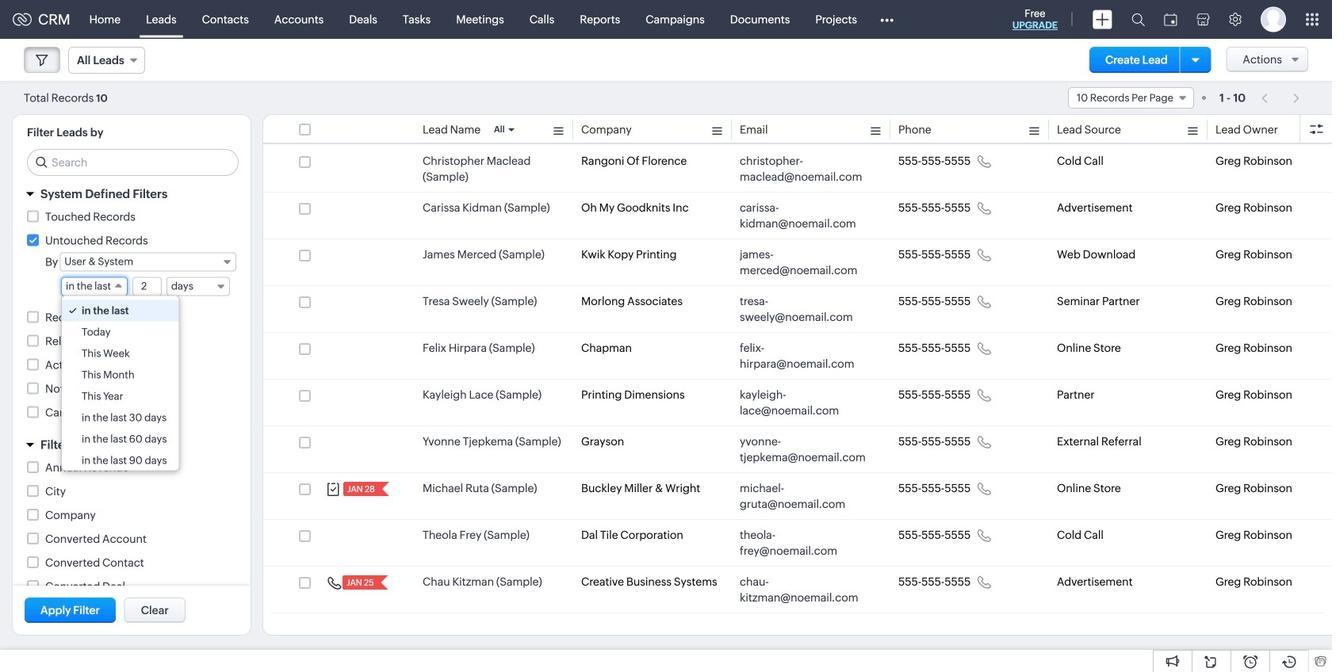 Task type: locate. For each thing, give the bounding box(es) containing it.
navigation
[[1254, 86, 1308, 109]]

2 option from the top
[[62, 322, 179, 343]]

6 option from the top
[[62, 407, 179, 429]]

5 option from the top
[[62, 386, 179, 407]]

7 option from the top
[[62, 429, 179, 450]]

1 option from the top
[[62, 300, 179, 322]]

create menu image
[[1093, 10, 1113, 29]]

None field
[[61, 277, 128, 296]]

row group
[[263, 146, 1332, 614]]

list box
[[62, 296, 179, 471]]

4 option from the top
[[62, 364, 179, 386]]

search image
[[1132, 13, 1145, 26]]

option
[[62, 300, 179, 322], [62, 322, 179, 343], [62, 343, 179, 364], [62, 364, 179, 386], [62, 386, 179, 407], [62, 407, 179, 429], [62, 429, 179, 450], [62, 450, 179, 471]]

None text field
[[133, 278, 161, 295]]



Task type: vqa. For each thing, say whether or not it's contained in the screenshot.
'MMM'
no



Task type: describe. For each thing, give the bounding box(es) containing it.
logo image
[[13, 13, 32, 26]]

profile image
[[1261, 7, 1286, 32]]

Search text field
[[28, 150, 238, 175]]

profile element
[[1251, 0, 1296, 38]]

search element
[[1122, 0, 1155, 39]]

8 option from the top
[[62, 450, 179, 471]]

calendar image
[[1164, 13, 1178, 26]]

create menu element
[[1083, 0, 1122, 38]]

3 option from the top
[[62, 343, 179, 364]]



